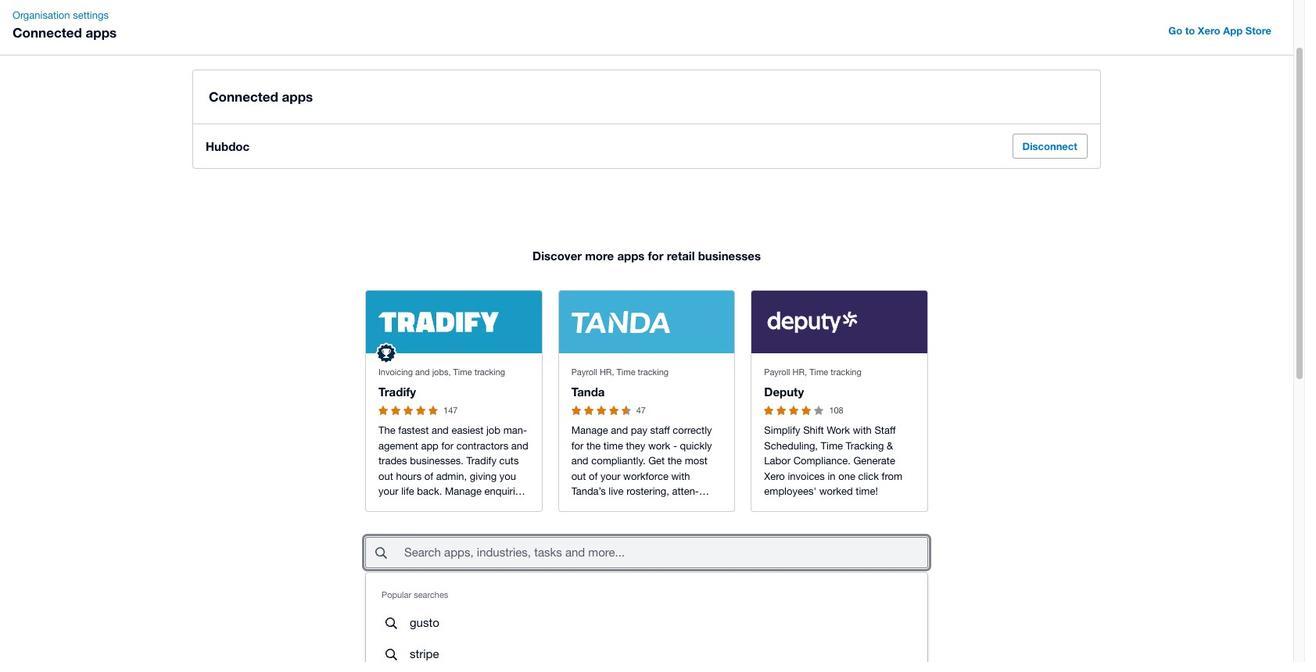 Task type: vqa. For each thing, say whether or not it's contained in the screenshot.
middle tracking
yes



Task type: describe. For each thing, give the bounding box(es) containing it.
organisation settings link
[[6, 8, 115, 23]]

disconnect
[[1023, 140, 1078, 153]]

workforce
[[624, 471, 669, 483]]

and up time
[[611, 425, 628, 437]]

manage and pay staff correctly for the time they work - quickly and compliantly. get the most out of your workforce with tanda's live rostering, atten dance and compliance tools.
[[572, 425, 712, 513]]

with inside 'manage and pay staff correctly for the time they work - quickly and compliantly. get the most out of your workforce with tanda's live rostering, atten dance and compliance tools.'
[[672, 471, 690, 483]]

tradify link
[[379, 385, 416, 399]]

app
[[1224, 24, 1243, 37]]

staff
[[875, 425, 896, 437]]

stripe button
[[366, 639, 928, 663]]

jobs,
[[432, 368, 451, 377]]

correctly
[[673, 425, 712, 437]]

-
[[673, 440, 677, 452]]

live
[[609, 486, 624, 498]]

time
[[604, 440, 623, 452]]

deputy
[[765, 385, 804, 399]]

back.
[[417, 486, 442, 498]]

tracking for tanda
[[638, 368, 669, 377]]

generate
[[854, 456, 896, 467]]

& inside simplify shift work with staff scheduling, time tracking & labor compliance. generate xero invoices in one click from employees' worked time!
[[887, 440, 894, 452]]

& inside the 'the fastest and easiest job man agement app for contractors and trades businesses. tradify cuts out hours of admin, giving you your life back. manage enquiries, quoting, job tracking, staff man agement, timesheets, invoicing & more! trusted by thousands of businesses around the world.'
[[522, 517, 529, 528]]

gusto
[[410, 617, 439, 630]]

and inside invoicing and jobs, time tracking tradify
[[415, 368, 430, 377]]

tradify inside the 'the fastest and easiest job man agement app for contractors and trades businesses. tradify cuts out hours of admin, giving you your life back. manage enquiries, quoting, job tracking, staff man agement, timesheets, invoicing & more! trusted by thousands of businesses around the world.'
[[467, 456, 497, 467]]

time!
[[856, 486, 878, 498]]

shift
[[804, 425, 824, 437]]

around
[[432, 547, 464, 559]]

deputy logo image
[[765, 309, 862, 336]]

gusto button
[[366, 608, 928, 639]]

agement,
[[379, 501, 524, 528]]

tanda's
[[572, 486, 606, 498]]

to
[[1186, 24, 1196, 37]]

fastest
[[398, 425, 429, 437]]

businesses.
[[410, 456, 464, 467]]

for inside 'manage and pay staff correctly for the time they work - quickly and compliantly. get the most out of your workforce with tanda's live rostering, atten dance and compliance tools.'
[[572, 440, 584, 452]]

cuts
[[500, 456, 519, 467]]

1 horizontal spatial of
[[508, 532, 517, 544]]

0 vertical spatial man
[[504, 425, 527, 437]]

popular
[[382, 591, 412, 600]]

47
[[637, 406, 646, 415]]

invoicing and jobs, time tracking tradify
[[379, 368, 506, 399]]

most
[[685, 456, 708, 467]]

invoicing
[[379, 368, 413, 377]]

and up "tanda's"
[[572, 456, 589, 467]]

payroll for tanda
[[572, 368, 598, 377]]

in
[[828, 471, 836, 483]]

0 vertical spatial job
[[487, 425, 501, 437]]

scheduling,
[[765, 440, 818, 452]]

disconnect button
[[1013, 134, 1088, 159]]

0 vertical spatial xero
[[1198, 24, 1221, 37]]

work
[[827, 425, 850, 437]]

go
[[1169, 24, 1183, 37]]

quickly
[[680, 440, 712, 452]]

time inside simplify shift work with staff scheduling, time tracking & labor compliance. generate xero invoices in one click from employees' worked time!
[[821, 440, 843, 452]]

of inside 'manage and pay staff correctly for the time they work - quickly and compliantly. get the most out of your workforce with tanda's live rostering, atten dance and compliance tools.'
[[589, 471, 598, 483]]

tanda
[[572, 385, 605, 399]]

businesses inside the 'the fastest and easiest job man agement app for contractors and trades businesses. tradify cuts out hours of admin, giving you your life back. manage enquiries, quoting, job tracking, staff man agement, timesheets, invoicing & more! trusted by thousands of businesses around the world.'
[[379, 547, 429, 559]]

tanda logo image
[[572, 312, 670, 334]]

with inside simplify shift work with staff scheduling, time tracking & labor compliance. generate xero invoices in one click from employees' worked time!
[[853, 425, 872, 437]]

payroll for deputy
[[765, 368, 791, 377]]

0 horizontal spatial of
[[425, 471, 433, 483]]

thousands
[[458, 532, 505, 544]]

compliance
[[622, 501, 675, 513]]

organisation
[[13, 9, 70, 21]]

payroll hr, time tracking tanda
[[572, 368, 669, 399]]

your inside 'manage and pay staff correctly for the time they work - quickly and compliantly. get the most out of your workforce with tanda's live rostering, atten dance and compliance tools.'
[[601, 471, 621, 483]]

hr, for tanda
[[600, 368, 614, 377]]

rostering,
[[627, 486, 670, 498]]

0 vertical spatial businesses
[[698, 249, 761, 263]]

trades
[[379, 456, 407, 467]]

tradify inside invoicing and jobs, time tracking tradify
[[379, 385, 416, 399]]

settings
[[73, 9, 109, 21]]

hubdoc
[[206, 139, 250, 153]]

and up app
[[432, 425, 449, 437]]

simplify shift work with staff scheduling, time tracking & labor compliance. generate xero invoices in one click from employees' worked time!
[[765, 425, 903, 498]]

tracking for deputy
[[831, 368, 862, 377]]

they
[[626, 440, 646, 452]]

employees'
[[765, 486, 817, 498]]

dance
[[572, 486, 699, 513]]

staff inside 'manage and pay staff correctly for the time they work - quickly and compliantly. get the most out of your workforce with tanda's live rostering, atten dance and compliance tools.'
[[651, 425, 670, 437]]

you
[[500, 471, 516, 483]]

2 vertical spatial apps
[[618, 249, 645, 263]]

giving
[[470, 471, 497, 483]]

connected inside organisation settings connected apps
[[13, 24, 82, 41]]

contractors
[[457, 440, 509, 452]]

get
[[649, 456, 665, 467]]

discover
[[533, 249, 582, 263]]

simplify
[[765, 425, 801, 437]]

labor
[[765, 456, 791, 467]]

connected apps
[[209, 88, 313, 105]]

work
[[648, 440, 671, 452]]

147
[[444, 406, 458, 415]]



Task type: locate. For each thing, give the bounding box(es) containing it.
1 horizontal spatial tradify
[[467, 456, 497, 467]]

more
[[585, 249, 614, 263]]

Search apps, industries, tasks and more... field
[[403, 539, 928, 568]]

1 vertical spatial the
[[668, 456, 682, 467]]

1 vertical spatial businesses
[[379, 547, 429, 559]]

0 horizontal spatial with
[[672, 471, 690, 483]]

0 vertical spatial tradify
[[379, 385, 416, 399]]

1 vertical spatial staff
[[478, 501, 498, 513]]

tracking right jobs,
[[475, 368, 506, 377]]

time inside the payroll hr, time tracking tanda
[[617, 368, 636, 377]]

0 horizontal spatial the
[[467, 547, 481, 559]]

out up "tanda's"
[[572, 471, 586, 483]]

2 horizontal spatial the
[[668, 456, 682, 467]]

tracking inside payroll hr, time tracking deputy
[[831, 368, 862, 377]]

1 horizontal spatial businesses
[[698, 249, 761, 263]]

and left jobs,
[[415, 368, 430, 377]]

1 payroll from the left
[[572, 368, 598, 377]]

0 vertical spatial apps
[[86, 24, 117, 41]]

1 horizontal spatial with
[[853, 425, 872, 437]]

1 vertical spatial tradify
[[467, 456, 497, 467]]

timesheets,
[[424, 517, 476, 528]]

payroll hr, time tracking deputy
[[765, 368, 862, 399]]

of down the invoicing
[[508, 532, 517, 544]]

1 horizontal spatial staff
[[651, 425, 670, 437]]

the left time
[[587, 440, 601, 452]]

1 horizontal spatial tracking
[[638, 368, 669, 377]]

from
[[882, 471, 903, 483]]

tracking
[[475, 368, 506, 377], [638, 368, 669, 377], [831, 368, 862, 377]]

hr, inside payroll hr, time tracking deputy
[[793, 368, 807, 377]]

compliantly.
[[592, 456, 646, 467]]

time down tanda logo
[[617, 368, 636, 377]]

connected up hubdoc
[[209, 88, 278, 105]]

time
[[453, 368, 472, 377], [617, 368, 636, 377], [810, 368, 829, 377], [821, 440, 843, 452]]

the
[[587, 440, 601, 452], [668, 456, 682, 467], [467, 547, 481, 559]]

the inside the 'the fastest and easiest job man agement app for contractors and trades businesses. tradify cuts out hours of admin, giving you your life back. manage enquiries, quoting, job tracking, staff man agement, timesheets, invoicing & more! trusted by thousands of businesses around the world.'
[[467, 547, 481, 559]]

apps inside organisation settings connected apps
[[86, 24, 117, 41]]

featured app image
[[371, 338, 402, 370]]

agement
[[379, 425, 527, 452]]

the fastest and easiest job man agement app for contractors and trades businesses. tradify cuts out hours of admin, giving you your life back. manage enquiries, quoting, job tracking, staff man agement, timesheets, invoicing & more! trusted by thousands of businesses around the world.
[[379, 425, 529, 559]]

1 horizontal spatial payroll
[[765, 368, 791, 377]]

tradify logo image
[[379, 312, 499, 333]]

the down "thousands"
[[467, 547, 481, 559]]

for
[[648, 249, 664, 263], [442, 440, 454, 452], [572, 440, 584, 452]]

worked
[[820, 486, 853, 498]]

tradify down invoicing
[[379, 385, 416, 399]]

tracking inside the payroll hr, time tracking tanda
[[638, 368, 669, 377]]

0 horizontal spatial connected
[[13, 24, 82, 41]]

manage inside the 'the fastest and easiest job man agement app for contractors and trades businesses. tradify cuts out hours of admin, giving you your life back. manage enquiries, quoting, job tracking, staff man agement, timesheets, invoicing & more! trusted by thousands of businesses around the world.'
[[445, 486, 482, 498]]

3 tracking from the left
[[831, 368, 862, 377]]

1 horizontal spatial the
[[587, 440, 601, 452]]

hours
[[396, 471, 422, 483]]

out inside the 'the fastest and easiest job man agement app for contractors and trades businesses. tradify cuts out hours of admin, giving you your life back. manage enquiries, quoting, job tracking, staff man agement, timesheets, invoicing & more! trusted by thousands of businesses around the world.'
[[379, 471, 393, 483]]

and
[[415, 368, 430, 377], [432, 425, 449, 437], [611, 425, 628, 437], [511, 440, 529, 452], [572, 456, 589, 467], [602, 501, 620, 513]]

your inside the 'the fastest and easiest job man agement app for contractors and trades businesses. tradify cuts out hours of admin, giving you your life back. manage enquiries, quoting, job tracking, staff man agement, timesheets, invoicing & more! trusted by thousands of businesses around the world.'
[[379, 486, 399, 498]]

0 horizontal spatial tracking
[[475, 368, 506, 377]]

1 horizontal spatial out
[[572, 471, 586, 483]]

hr, for deputy
[[793, 368, 807, 377]]

None search field
[[365, 538, 929, 663]]

payroll up tanda
[[572, 368, 598, 377]]

time inside payroll hr, time tracking deputy
[[810, 368, 829, 377]]

stripe
[[410, 648, 439, 661]]

the down -
[[668, 456, 682, 467]]

by
[[444, 532, 455, 544]]

go to xero app store
[[1169, 24, 1272, 37]]

xero inside simplify shift work with staff scheduling, time tracking & labor compliance. generate xero invoices in one click from employees' worked time!
[[765, 471, 785, 483]]

0 horizontal spatial xero
[[765, 471, 785, 483]]

0 horizontal spatial staff
[[478, 501, 498, 513]]

manage up time
[[572, 425, 608, 437]]

businesses
[[698, 249, 761, 263], [379, 547, 429, 559]]

with up tracking
[[853, 425, 872, 437]]

hr,
[[600, 368, 614, 377], [793, 368, 807, 377]]

2 horizontal spatial apps
[[618, 249, 645, 263]]

of up "tanda's"
[[589, 471, 598, 483]]

time inside invoicing and jobs, time tracking tradify
[[453, 368, 472, 377]]

1 horizontal spatial job
[[487, 425, 501, 437]]

invoices
[[788, 471, 825, 483]]

job down back.
[[419, 501, 433, 513]]

tracking
[[846, 440, 884, 452]]

invoicing
[[479, 517, 520, 528]]

& right the invoicing
[[522, 517, 529, 528]]

2 horizontal spatial tracking
[[831, 368, 862, 377]]

your up the quoting,
[[379, 486, 399, 498]]

staff up the invoicing
[[478, 501, 498, 513]]

time right jobs,
[[453, 368, 472, 377]]

tradify
[[379, 385, 416, 399], [467, 456, 497, 467]]

1 vertical spatial connected
[[209, 88, 278, 105]]

tools.
[[678, 501, 703, 513]]

life
[[401, 486, 414, 498]]

world.
[[484, 547, 512, 559]]

one
[[839, 471, 856, 483]]

manage inside 'manage and pay staff correctly for the time they work - quickly and compliantly. get the most out of your workforce with tanda's live rostering, atten dance and compliance tools.'
[[572, 425, 608, 437]]

&
[[887, 440, 894, 452], [522, 517, 529, 528]]

1 vertical spatial job
[[419, 501, 433, 513]]

organisation settings connected apps
[[13, 9, 117, 41]]

0 vertical spatial your
[[601, 471, 621, 483]]

man up cuts
[[504, 425, 527, 437]]

0 vertical spatial manage
[[572, 425, 608, 437]]

of
[[425, 471, 433, 483], [589, 471, 598, 483], [508, 532, 517, 544]]

more!
[[379, 532, 404, 544]]

manage
[[572, 425, 608, 437], [445, 486, 482, 498]]

manage up tracking,
[[445, 486, 482, 498]]

out inside 'manage and pay staff correctly for the time they work - quickly and compliantly. get the most out of your workforce with tanda's live rostering, atten dance and compliance tools.'
[[572, 471, 586, 483]]

0 horizontal spatial out
[[379, 471, 393, 483]]

the
[[379, 425, 396, 437]]

with up the 'atten'
[[672, 471, 690, 483]]

0 horizontal spatial &
[[522, 517, 529, 528]]

2 horizontal spatial of
[[589, 471, 598, 483]]

atten
[[672, 486, 699, 498]]

1 out from the left
[[379, 471, 393, 483]]

none search field containing gusto
[[365, 538, 929, 663]]

0 horizontal spatial apps
[[86, 24, 117, 41]]

your up live
[[601, 471, 621, 483]]

1 horizontal spatial manage
[[572, 425, 608, 437]]

2 horizontal spatial for
[[648, 249, 664, 263]]

xero right to
[[1198, 24, 1221, 37]]

1 horizontal spatial hr,
[[793, 368, 807, 377]]

payroll up "deputy" link
[[765, 368, 791, 377]]

0 vertical spatial &
[[887, 440, 894, 452]]

searches
[[414, 591, 449, 600]]

and up cuts
[[511, 440, 529, 452]]

108
[[830, 406, 844, 415]]

of up back.
[[425, 471, 433, 483]]

1 vertical spatial with
[[672, 471, 690, 483]]

your
[[601, 471, 621, 483], [379, 486, 399, 498]]

store
[[1246, 24, 1272, 37]]

0 vertical spatial the
[[587, 440, 601, 452]]

popular searches
[[382, 591, 449, 600]]

compliance.
[[794, 456, 851, 467]]

quoting,
[[379, 501, 416, 513]]

1 horizontal spatial your
[[601, 471, 621, 483]]

& down staff
[[887, 440, 894, 452]]

0 horizontal spatial your
[[379, 486, 399, 498]]

1 horizontal spatial apps
[[282, 88, 313, 105]]

apps
[[86, 24, 117, 41], [282, 88, 313, 105], [618, 249, 645, 263]]

0 vertical spatial staff
[[651, 425, 670, 437]]

1 vertical spatial your
[[379, 486, 399, 498]]

1 horizontal spatial &
[[887, 440, 894, 452]]

time down work
[[821, 440, 843, 452]]

easiest
[[452, 425, 484, 437]]

man down enquiries,
[[500, 501, 524, 513]]

tradify down contractors
[[467, 456, 497, 467]]

0 vertical spatial with
[[853, 425, 872, 437]]

hr, up tanda
[[600, 368, 614, 377]]

1 vertical spatial &
[[522, 517, 529, 528]]

app
[[421, 440, 439, 452]]

1 tracking from the left
[[475, 368, 506, 377]]

connected
[[13, 24, 82, 41], [209, 88, 278, 105]]

0 horizontal spatial manage
[[445, 486, 482, 498]]

1 hr, from the left
[[600, 368, 614, 377]]

deputy link
[[765, 385, 804, 399]]

tracking up 47
[[638, 368, 669, 377]]

time down deputy logo
[[810, 368, 829, 377]]

0 vertical spatial connected
[[13, 24, 82, 41]]

staff up work
[[651, 425, 670, 437]]

1 horizontal spatial xero
[[1198, 24, 1221, 37]]

businesses down more!
[[379, 547, 429, 559]]

retail
[[667, 249, 695, 263]]

2 hr, from the left
[[793, 368, 807, 377]]

0 horizontal spatial for
[[442, 440, 454, 452]]

0 horizontal spatial hr,
[[600, 368, 614, 377]]

admin,
[[436, 471, 467, 483]]

1 vertical spatial xero
[[765, 471, 785, 483]]

out down trades
[[379, 471, 393, 483]]

hr, up deputy
[[793, 368, 807, 377]]

2 vertical spatial the
[[467, 547, 481, 559]]

1 vertical spatial manage
[[445, 486, 482, 498]]

for inside the 'the fastest and easiest job man agement app for contractors and trades businesses. tradify cuts out hours of admin, giving you your life back. manage enquiries, quoting, job tracking, staff man agement, timesheets, invoicing & more! trusted by thousands of businesses around the world.'
[[442, 440, 454, 452]]

0 horizontal spatial payroll
[[572, 368, 598, 377]]

2 payroll from the left
[[765, 368, 791, 377]]

tracking inside invoicing and jobs, time tracking tradify
[[475, 368, 506, 377]]

businesses right retail
[[698, 249, 761, 263]]

2 out from the left
[[572, 471, 586, 483]]

for left time
[[572, 440, 584, 452]]

1 horizontal spatial connected
[[209, 88, 278, 105]]

staff inside the 'the fastest and easiest job man agement app for contractors and trades businesses. tradify cuts out hours of admin, giving you your life back. manage enquiries, quoting, job tracking, staff man agement, timesheets, invoicing & more! trusted by thousands of businesses around the world.'
[[478, 501, 498, 513]]

tanda link
[[572, 385, 605, 399]]

and down live
[[602, 501, 620, 513]]

trusted
[[407, 532, 441, 544]]

click
[[859, 471, 879, 483]]

tracking up 108
[[831, 368, 862, 377]]

out
[[379, 471, 393, 483], [572, 471, 586, 483]]

for right app
[[442, 440, 454, 452]]

hr, inside the payroll hr, time tracking tanda
[[600, 368, 614, 377]]

pay
[[631, 425, 648, 437]]

2 tracking from the left
[[638, 368, 669, 377]]

go to xero app store link
[[1160, 19, 1281, 44]]

0 horizontal spatial job
[[419, 501, 433, 513]]

payroll inside the payroll hr, time tracking tanda
[[572, 368, 598, 377]]

for left retail
[[648, 249, 664, 263]]

0 horizontal spatial businesses
[[379, 547, 429, 559]]

connected down organisation
[[13, 24, 82, 41]]

enquiries,
[[485, 486, 529, 498]]

discover more apps for retail businesses
[[533, 249, 761, 263]]

xero
[[1198, 24, 1221, 37], [765, 471, 785, 483]]

payroll inside payroll hr, time tracking deputy
[[765, 368, 791, 377]]

xero down labor
[[765, 471, 785, 483]]

with
[[853, 425, 872, 437], [672, 471, 690, 483]]

1 vertical spatial man
[[500, 501, 524, 513]]

tracking,
[[436, 501, 475, 513]]

1 horizontal spatial for
[[572, 440, 584, 452]]

0 horizontal spatial tradify
[[379, 385, 416, 399]]

job up contractors
[[487, 425, 501, 437]]

job
[[487, 425, 501, 437], [419, 501, 433, 513]]

1 vertical spatial apps
[[282, 88, 313, 105]]



